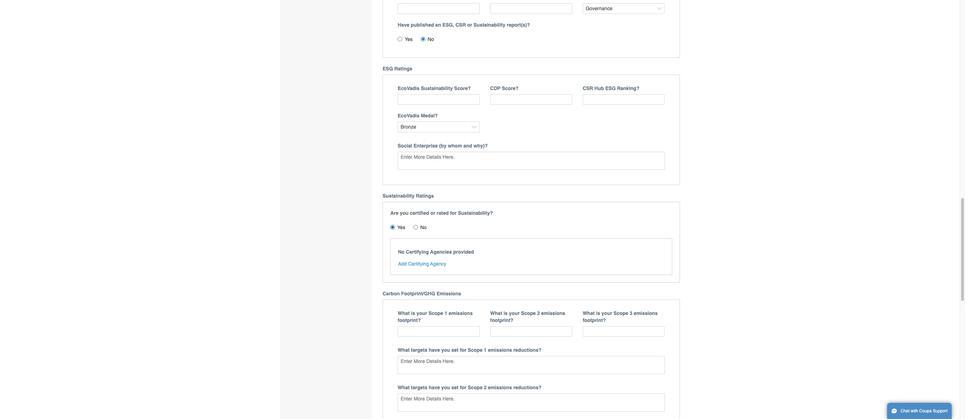Task type: locate. For each thing, give the bounding box(es) containing it.
your inside what is your scope 2 emissions footprint?
[[509, 311, 520, 317]]

1 is from the left
[[411, 311, 416, 317]]

0 horizontal spatial no
[[398, 249, 405, 255]]

support
[[934, 409, 949, 414]]

1 vertical spatial ecovadis
[[398, 113, 420, 119]]

certifying for agency
[[409, 261, 429, 267]]

2 targets from the top
[[411, 385, 428, 391]]

emissions inside what is your scope 1 emissions footprint?
[[449, 311, 473, 317]]

scope for 2
[[522, 311, 536, 317]]

1 vertical spatial ratings
[[416, 193, 434, 199]]

no for certified
[[421, 225, 427, 231]]

are you certified or rated for sustainability?
[[391, 211, 493, 216]]

0 horizontal spatial ratings
[[395, 66, 413, 72]]

1 vertical spatial no
[[421, 225, 427, 231]]

carbon
[[383, 291, 400, 297]]

sustainability up are on the left of page
[[383, 193, 415, 199]]

your left 3
[[602, 311, 613, 317]]

no
[[428, 36, 434, 42], [421, 225, 427, 231], [398, 249, 405, 255]]

your
[[417, 311, 428, 317], [509, 311, 520, 317], [602, 311, 613, 317]]

esg ratings
[[383, 66, 413, 72]]

what for what targets have you set for scope 2 emissions reductions?
[[398, 385, 410, 391]]

sustainability ratings
[[383, 193, 434, 199]]

1 horizontal spatial no
[[421, 225, 427, 231]]

for
[[450, 211, 457, 216], [460, 348, 467, 354], [460, 385, 467, 391]]

what for what is your scope 1 emissions footprint?
[[398, 311, 410, 317]]

targets for what targets have you set for scope 1 emissions reductions?
[[411, 348, 428, 354]]

for for are you certified or rated for sustainability?
[[450, 211, 457, 216]]

you
[[400, 211, 409, 216], [442, 348, 450, 354], [442, 385, 450, 391]]

0 vertical spatial sustainability
[[474, 22, 506, 28]]

0 horizontal spatial sustainability
[[383, 193, 415, 199]]

emissions
[[449, 311, 473, 317], [542, 311, 566, 317], [634, 311, 658, 317], [488, 348, 512, 354], [488, 385, 512, 391]]

1 horizontal spatial sustainability
[[421, 86, 453, 91]]

3 is from the left
[[597, 311, 601, 317]]

0 vertical spatial ecovadis
[[398, 86, 420, 91]]

yes
[[405, 36, 413, 42], [398, 225, 406, 231]]

2 your from the left
[[509, 311, 520, 317]]

1 score? from the left
[[455, 86, 471, 91]]

what
[[398, 311, 410, 317], [491, 311, 503, 317], [583, 311, 595, 317], [398, 348, 410, 354], [398, 385, 410, 391]]

have for what targets have you set for scope 1 emissions reductions?
[[429, 348, 440, 354]]

report(s)?
[[507, 22, 530, 28]]

1 targets from the top
[[411, 348, 428, 354]]

footprint? up what is your scope 3 emissions footprint? text box
[[583, 318, 606, 324]]

reductions? for what targets have you set for scope 1 emissions reductions?
[[514, 348, 542, 354]]

1 horizontal spatial 2
[[538, 311, 540, 317]]

is up what is your scope 3 emissions footprint? text box
[[597, 311, 601, 317]]

score?
[[455, 86, 471, 91], [502, 86, 519, 91]]

certifying
[[406, 249, 429, 255], [409, 261, 429, 267]]

no down published
[[428, 36, 434, 42]]

1
[[445, 311, 448, 317], [484, 348, 487, 354]]

what targets have you set for scope 2 emissions reductions?
[[398, 385, 542, 391]]

emissions inside what is your scope 3 emissions footprint?
[[634, 311, 658, 317]]

1 vertical spatial set
[[452, 385, 459, 391]]

esg
[[383, 66, 393, 72], [606, 86, 616, 91]]

is up what is your scope 2 emissions footprint? text box
[[504, 311, 508, 317]]

0 horizontal spatial score?
[[455, 86, 471, 91]]

you for what targets have you set for scope 1 emissions reductions?
[[442, 348, 450, 354]]

is inside what is your scope 2 emissions footprint?
[[504, 311, 508, 317]]

or
[[468, 22, 473, 28], [431, 211, 436, 216]]

0 vertical spatial certifying
[[406, 249, 429, 255]]

footprint? inside what is your scope 1 emissions footprint?
[[398, 318, 421, 324]]

yes down have
[[405, 36, 413, 42]]

3 footprint? from the left
[[583, 318, 606, 324]]

sustainability?
[[458, 211, 493, 216]]

certifying inside button
[[409, 261, 429, 267]]

2 footprint? from the left
[[491, 318, 514, 324]]

1 vertical spatial for
[[460, 348, 467, 354]]

or left "rated"
[[431, 211, 436, 216]]

footprint? inside what is your scope 3 emissions footprint?
[[583, 318, 606, 324]]

what inside what is your scope 3 emissions footprint?
[[583, 311, 595, 317]]

0 vertical spatial csr
[[456, 22, 466, 28]]

0 horizontal spatial is
[[411, 311, 416, 317]]

certifying up add certifying agency
[[406, 249, 429, 255]]

1 vertical spatial have
[[429, 385, 440, 391]]

footprint? up what is your scope 2 emissions footprint? text box
[[491, 318, 514, 324]]

what inside what is your scope 1 emissions footprint?
[[398, 311, 410, 317]]

your for 2
[[509, 311, 520, 317]]

scope inside what is your scope 2 emissions footprint?
[[522, 311, 536, 317]]

1 horizontal spatial score?
[[502, 86, 519, 91]]

0 horizontal spatial csr
[[456, 22, 466, 28]]

1 footprint? from the left
[[398, 318, 421, 324]]

2 horizontal spatial your
[[602, 311, 613, 317]]

1 horizontal spatial is
[[504, 311, 508, 317]]

1 vertical spatial esg
[[606, 86, 616, 91]]

0 vertical spatial 2
[[538, 311, 540, 317]]

1 vertical spatial you
[[442, 348, 450, 354]]

2 vertical spatial no
[[398, 249, 405, 255]]

footprint?
[[398, 318, 421, 324], [491, 318, 514, 324], [583, 318, 606, 324]]

1 horizontal spatial your
[[509, 311, 520, 317]]

0 horizontal spatial footprint?
[[398, 318, 421, 324]]

what inside what is your scope 2 emissions footprint?
[[491, 311, 503, 317]]

have
[[429, 348, 440, 354], [429, 385, 440, 391]]

CDP Score? text field
[[491, 94, 573, 105]]

no up add
[[398, 249, 405, 255]]

sustainability left report(s)?
[[474, 22, 506, 28]]

2 reductions? from the top
[[514, 385, 542, 391]]

1 your from the left
[[417, 311, 428, 317]]

footprint? for what is your scope 2 emissions footprint?
[[491, 318, 514, 324]]

1 horizontal spatial or
[[468, 22, 473, 28]]

2 is from the left
[[504, 311, 508, 317]]

csr left hub
[[583, 86, 594, 91]]

0 vertical spatial ratings
[[395, 66, 413, 72]]

scope
[[429, 311, 444, 317], [522, 311, 536, 317], [614, 311, 629, 317], [468, 348, 483, 354], [468, 385, 483, 391]]

2 horizontal spatial footprint?
[[583, 318, 606, 324]]

1 set from the top
[[452, 348, 459, 354]]

ecovadis for ecovadis medal?
[[398, 113, 420, 119]]

0 vertical spatial 1
[[445, 311, 448, 317]]

2 set from the top
[[452, 385, 459, 391]]

your for 3
[[602, 311, 613, 317]]

is for what is your scope 1 emissions footprint?
[[411, 311, 416, 317]]

csr hub esg ranking?
[[583, 86, 640, 91]]

targets
[[411, 348, 428, 354], [411, 385, 428, 391]]

certifying right add
[[409, 261, 429, 267]]

What is your Scope 1 emissions footprint? text field
[[398, 327, 480, 337]]

0 vertical spatial reductions?
[[514, 348, 542, 354]]

1 horizontal spatial 1
[[484, 348, 487, 354]]

your inside what is your scope 1 emissions footprint?
[[417, 311, 428, 317]]

2
[[538, 311, 540, 317], [484, 385, 487, 391]]

ecovadis sustainability score?
[[398, 86, 471, 91]]

set
[[452, 348, 459, 354], [452, 385, 459, 391]]

reductions? for what targets have you set for scope 2 emissions reductions?
[[514, 385, 542, 391]]

None radio
[[391, 225, 395, 230], [414, 225, 418, 230], [391, 225, 395, 230], [414, 225, 418, 230]]

footprint? for what is your scope 1 emissions footprint?
[[398, 318, 421, 324]]

2 vertical spatial for
[[460, 385, 467, 391]]

or right esg,
[[468, 22, 473, 28]]

reductions? up what targets have you set for scope 1 emissions reductions? text field
[[514, 348, 542, 354]]

0 horizontal spatial 1
[[445, 311, 448, 317]]

your inside what is your scope 3 emissions footprint?
[[602, 311, 613, 317]]

emissions up what is your scope 2 emissions footprint? text box
[[542, 311, 566, 317]]

0 vertical spatial yes
[[405, 36, 413, 42]]

what is your scope 2 emissions footprint?
[[491, 311, 566, 324]]

0 vertical spatial you
[[400, 211, 409, 216]]

no for an
[[428, 36, 434, 42]]

footprint? for what is your scope 3 emissions footprint?
[[583, 318, 606, 324]]

social enterprise (by whom and why)?
[[398, 143, 488, 149]]

1 inside what is your scope 1 emissions footprint?
[[445, 311, 448, 317]]

what is your scope 3 emissions footprint?
[[583, 311, 658, 324]]

2 have from the top
[[429, 385, 440, 391]]

targets for what targets have you set for scope 2 emissions reductions?
[[411, 385, 428, 391]]

with
[[912, 409, 919, 414]]

score? right cdp
[[502, 86, 519, 91]]

yes down are on the left of page
[[398, 225, 406, 231]]

emissions inside what is your scope 2 emissions footprint?
[[542, 311, 566, 317]]

3
[[630, 311, 633, 317]]

1 horizontal spatial csr
[[583, 86, 594, 91]]

scope for 1
[[429, 311, 444, 317]]

cdp score?
[[491, 86, 519, 91]]

What targets have you set for Scope 2 emissions reductions? text field
[[398, 394, 665, 413]]

emissions right 3
[[634, 311, 658, 317]]

footprint? inside what is your scope 2 emissions footprint?
[[491, 318, 514, 324]]

1 have from the top
[[429, 348, 440, 354]]

provided
[[454, 249, 474, 255]]

0 vertical spatial for
[[450, 211, 457, 216]]

ecovadis down the esg ratings
[[398, 86, 420, 91]]

ratings
[[395, 66, 413, 72], [416, 193, 434, 199]]

emissions down emissions
[[449, 311, 473, 317]]

sustainability
[[474, 22, 506, 28], [421, 86, 453, 91], [383, 193, 415, 199]]

2 ecovadis from the top
[[398, 113, 420, 119]]

1 vertical spatial reductions?
[[514, 385, 542, 391]]

agencies
[[431, 249, 452, 255]]

scope inside what is your scope 3 emissions footprint?
[[614, 311, 629, 317]]

footprint? down footprint/ghg
[[398, 318, 421, 324]]

what for what is your scope 3 emissions footprint?
[[583, 311, 595, 317]]

chat with coupa support
[[901, 409, 949, 414]]

0 horizontal spatial your
[[417, 311, 428, 317]]

reductions? up the what targets have you set for scope 2 emissions reductions? text field
[[514, 385, 542, 391]]

your up what is your scope 2 emissions footprint? text box
[[509, 311, 520, 317]]

is inside what is your scope 3 emissions footprint?
[[597, 311, 601, 317]]

0 horizontal spatial esg
[[383, 66, 393, 72]]

ecovadis
[[398, 86, 420, 91], [398, 113, 420, 119]]

have
[[398, 22, 410, 28]]

None radio
[[398, 37, 403, 41], [421, 37, 426, 41], [398, 37, 403, 41], [421, 37, 426, 41]]

0 vertical spatial have
[[429, 348, 440, 354]]

1 ecovadis from the top
[[398, 86, 420, 91]]

3 your from the left
[[602, 311, 613, 317]]

2 horizontal spatial no
[[428, 36, 434, 42]]

csr right esg,
[[456, 22, 466, 28]]

0 vertical spatial no
[[428, 36, 434, 42]]

agency
[[430, 261, 447, 267]]

set for 2
[[452, 385, 459, 391]]

2 vertical spatial you
[[442, 385, 450, 391]]

no down certified
[[421, 225, 427, 231]]

scope inside what is your scope 1 emissions footprint?
[[429, 311, 444, 317]]

2 horizontal spatial is
[[597, 311, 601, 317]]

is down footprint/ghg
[[411, 311, 416, 317]]

0 vertical spatial esg
[[383, 66, 393, 72]]

1 vertical spatial or
[[431, 211, 436, 216]]

ecovadis medal?
[[398, 113, 438, 119]]

1 vertical spatial 2
[[484, 385, 487, 391]]

1 vertical spatial csr
[[583, 86, 594, 91]]

score? up ecovadis sustainability score? text field
[[455, 86, 471, 91]]

sustainability up ecovadis sustainability score? text field
[[421, 86, 453, 91]]

0 vertical spatial set
[[452, 348, 459, 354]]

1 horizontal spatial footprint?
[[491, 318, 514, 324]]

1 vertical spatial certifying
[[409, 261, 429, 267]]

1 reductions? from the top
[[514, 348, 542, 354]]

0 horizontal spatial 2
[[484, 385, 487, 391]]

1 vertical spatial yes
[[398, 225, 406, 231]]

your down "carbon footprint/ghg emissions"
[[417, 311, 428, 317]]

emissions for what is your scope 2 emissions footprint?
[[542, 311, 566, 317]]

ecovadis left "medal?"
[[398, 113, 420, 119]]

set for 1
[[452, 348, 459, 354]]

is
[[411, 311, 416, 317], [504, 311, 508, 317], [597, 311, 601, 317]]

0 vertical spatial targets
[[411, 348, 428, 354]]

what is your scope 1 emissions footprint?
[[398, 311, 473, 324]]

1 horizontal spatial ratings
[[416, 193, 434, 199]]

reductions?
[[514, 348, 542, 354], [514, 385, 542, 391]]

is inside what is your scope 1 emissions footprint?
[[411, 311, 416, 317]]

csr
[[456, 22, 466, 28], [583, 86, 594, 91]]

1 vertical spatial targets
[[411, 385, 428, 391]]



Task type: vqa. For each thing, say whether or not it's contained in the screenshot.
responding,
no



Task type: describe. For each thing, give the bounding box(es) containing it.
CSR Hub ESG Ranking? text field
[[583, 94, 665, 105]]

What is your Scope 3 emissions footprint? text field
[[583, 327, 665, 337]]

have for what targets have you set for scope 2 emissions reductions?
[[429, 385, 440, 391]]

is for what is your scope 3 emissions footprint?
[[597, 311, 601, 317]]

add
[[398, 261, 407, 267]]

Social Enterprise (by whom and why)? text field
[[398, 152, 665, 170]]

What is your Scope 2 emissions footprint? text field
[[491, 327, 573, 337]]

what for what targets have you set for scope 1 emissions reductions?
[[398, 348, 410, 354]]

emissions
[[437, 291, 462, 297]]

add certifying agency button
[[398, 261, 447, 268]]

are
[[391, 211, 399, 216]]

ratings for esg ratings
[[395, 66, 413, 72]]

social
[[398, 143, 413, 149]]

coupa
[[920, 409, 933, 414]]

medal?
[[421, 113, 438, 119]]

chat
[[901, 409, 910, 414]]

yes for published
[[405, 36, 413, 42]]

add certifying agency
[[398, 261, 447, 267]]

have published an esg, csr or sustainability report(s)?
[[398, 22, 530, 28]]

what for what is your scope 2 emissions footprint?
[[491, 311, 503, 317]]

0 vertical spatial or
[[468, 22, 473, 28]]

2 vertical spatial sustainability
[[383, 193, 415, 199]]

ESG Score text field
[[398, 3, 480, 14]]

1 horizontal spatial esg
[[606, 86, 616, 91]]

published
[[411, 22, 434, 28]]

emissions up what targets have you set for scope 1 emissions reductions? text field
[[488, 348, 512, 354]]

you for what targets have you set for scope 2 emissions reductions?
[[442, 385, 450, 391]]

what targets have you set for scope 1 emissions reductions?
[[398, 348, 542, 354]]

2 inside what is your scope 2 emissions footprint?
[[538, 311, 540, 317]]

carbon footprint/ghg emissions
[[383, 291, 462, 297]]

for for what targets have you set for scope 1 emissions reductions?
[[460, 348, 467, 354]]

no certifying agencies provided
[[398, 249, 474, 255]]

ratings for sustainability ratings
[[416, 193, 434, 199]]

for for what targets have you set for scope 2 emissions reductions?
[[460, 385, 467, 391]]

esg,
[[443, 22, 455, 28]]

certified
[[410, 211, 429, 216]]

What targets have you set for Scope 1 emissions reductions? text field
[[398, 357, 665, 375]]

scope for 3
[[614, 311, 629, 317]]

EcoVadis Sustainability Score? text field
[[398, 94, 480, 105]]

emissions for what is your scope 3 emissions footprint?
[[634, 311, 658, 317]]

your for 1
[[417, 311, 428, 317]]

(by
[[440, 143, 447, 149]]

why)?
[[474, 143, 488, 149]]

cdp
[[491, 86, 501, 91]]

footprint/ghg
[[402, 291, 436, 297]]

and
[[464, 143, 473, 149]]

hub
[[595, 86, 605, 91]]

whom
[[448, 143, 462, 149]]

2 horizontal spatial sustainability
[[474, 22, 506, 28]]

ranking?
[[618, 86, 640, 91]]

emissions for what is your scope 1 emissions footprint?
[[449, 311, 473, 317]]

is for what is your scope 2 emissions footprint?
[[504, 311, 508, 317]]

chat with coupa support button
[[888, 404, 953, 420]]

2 score? from the left
[[502, 86, 519, 91]]

an
[[436, 22, 441, 28]]

ecovadis for ecovadis sustainability score?
[[398, 86, 420, 91]]

Certifying Organization text field
[[491, 3, 573, 14]]

rated
[[437, 211, 449, 216]]

1 vertical spatial sustainability
[[421, 86, 453, 91]]

certifying for agencies
[[406, 249, 429, 255]]

enterprise
[[414, 143, 438, 149]]

emissions up the what targets have you set for scope 2 emissions reductions? text field
[[488, 385, 512, 391]]

yes for you
[[398, 225, 406, 231]]

0 horizontal spatial or
[[431, 211, 436, 216]]

1 vertical spatial 1
[[484, 348, 487, 354]]



